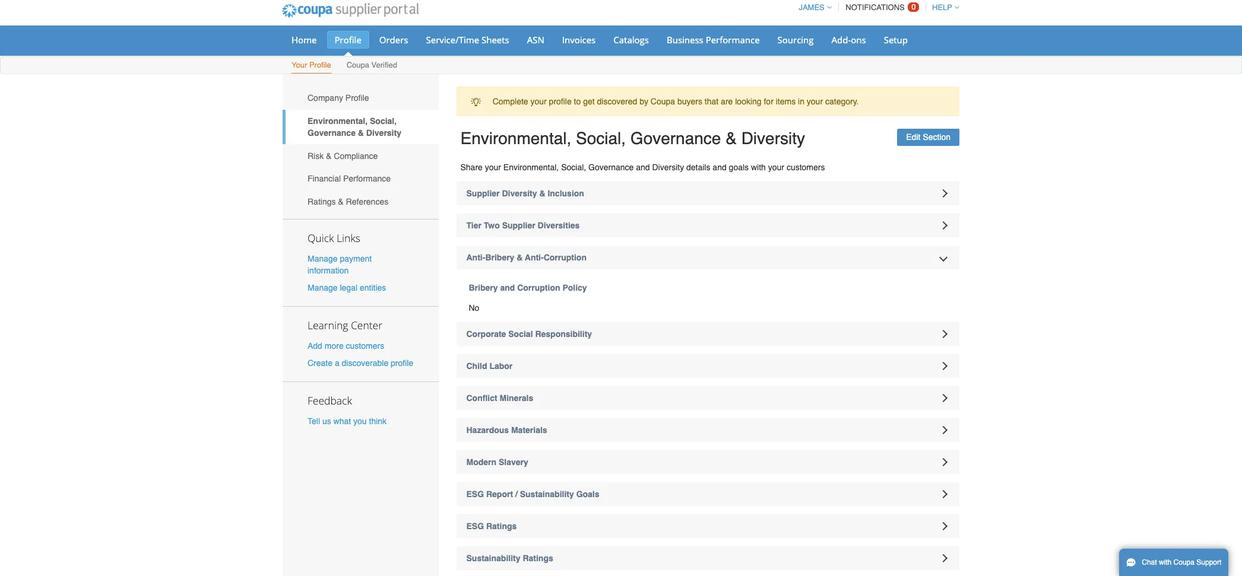 Task type: describe. For each thing, give the bounding box(es) containing it.
diversity down for
[[742, 129, 806, 148]]

learning
[[308, 318, 348, 333]]

performance for financial performance
[[343, 174, 391, 184]]

performance for business performance
[[706, 34, 760, 46]]

business performance link
[[659, 31, 768, 49]]

1 anti- from the left
[[467, 253, 486, 263]]

ratings for sustainability
[[523, 554, 554, 564]]

modern slavery button
[[457, 451, 960, 475]]

quick
[[308, 231, 334, 245]]

esg ratings heading
[[457, 515, 960, 539]]

looking
[[736, 97, 762, 106]]

bribery inside dropdown button
[[486, 253, 515, 263]]

chat with coupa support
[[1143, 559, 1222, 567]]

hazardous
[[467, 426, 509, 435]]

esg for esg ratings
[[467, 522, 484, 532]]

child
[[467, 362, 487, 371]]

goals
[[577, 490, 600, 500]]

company
[[308, 93, 343, 103]]

coupa verified
[[347, 61, 397, 70]]

ratings & references
[[308, 197, 389, 207]]

by
[[640, 97, 649, 106]]

help
[[933, 3, 953, 12]]

conflict minerals
[[467, 394, 534, 403]]

0
[[912, 2, 916, 11]]

home link
[[284, 31, 325, 49]]

0 horizontal spatial and
[[500, 283, 515, 293]]

0 vertical spatial ratings
[[308, 197, 336, 207]]

1 horizontal spatial customers
[[787, 163, 825, 172]]

risk
[[308, 151, 324, 161]]

in
[[798, 97, 805, 106]]

your profile
[[292, 61, 331, 70]]

links
[[337, 231, 361, 245]]

1 vertical spatial environmental,
[[461, 129, 572, 148]]

notifications
[[846, 3, 905, 12]]

business
[[667, 34, 704, 46]]

add-ons
[[832, 34, 867, 46]]

invoices link
[[555, 31, 604, 49]]

diversities
[[538, 221, 580, 230]]

sustainability ratings heading
[[457, 547, 960, 571]]

financial
[[308, 174, 341, 184]]

esg report / sustainability goals
[[467, 490, 600, 500]]

1 vertical spatial social,
[[576, 129, 626, 148]]

2 vertical spatial environmental,
[[504, 163, 559, 172]]

supplier diversity & inclusion button
[[457, 182, 960, 206]]

conflict minerals heading
[[457, 387, 960, 411]]

information
[[308, 266, 349, 275]]

category.
[[826, 97, 859, 106]]

profile for your profile
[[309, 61, 331, 70]]

diversity inside environmental, social, governance & diversity
[[366, 128, 402, 138]]

supplier inside heading
[[502, 221, 536, 230]]

asn link
[[520, 31, 552, 49]]

create
[[308, 359, 333, 368]]

legal
[[340, 283, 358, 293]]

0 horizontal spatial with
[[751, 163, 766, 172]]

labor
[[490, 362, 513, 371]]

orders link
[[372, 31, 416, 49]]

conflict minerals button
[[457, 387, 960, 411]]

policy
[[563, 283, 587, 293]]

think
[[369, 417, 387, 427]]

your profile link
[[291, 58, 332, 74]]

anti-bribery & anti-corruption button
[[457, 246, 960, 270]]

report
[[487, 490, 513, 500]]

tell us what you think button
[[308, 416, 387, 428]]

support
[[1197, 559, 1222, 567]]

your right the goals
[[769, 163, 785, 172]]

coupa supplier portal image
[[274, 0, 427, 26]]

to
[[574, 97, 581, 106]]

section
[[923, 133, 951, 142]]

inclusion
[[548, 189, 585, 198]]

coupa verified link
[[346, 58, 398, 74]]

tier two supplier diversities heading
[[457, 214, 960, 238]]

child labor
[[467, 362, 513, 371]]

supplier inside heading
[[467, 189, 500, 198]]

complete your profile to get discovered by coupa buyers that are looking for items in your category. alert
[[457, 87, 960, 117]]

diversity inside supplier diversity & inclusion dropdown button
[[502, 189, 537, 198]]

notifications 0
[[846, 2, 916, 12]]

esg ratings button
[[457, 515, 960, 539]]

references
[[346, 197, 389, 207]]

edit section
[[907, 133, 951, 142]]

discoverable
[[342, 359, 389, 368]]

hazardous materials heading
[[457, 419, 960, 443]]

anti-bribery & anti-corruption heading
[[457, 246, 960, 270]]

risk & compliance link
[[283, 145, 439, 168]]

esg for esg report / sustainability goals
[[467, 490, 484, 500]]

ratings & references link
[[283, 190, 439, 213]]

tell us what you think
[[308, 417, 387, 427]]

setup
[[884, 34, 908, 46]]

compliance
[[334, 151, 378, 161]]

responsibility
[[535, 330, 592, 339]]

anti-bribery & anti-corruption
[[467, 253, 587, 263]]

& down financial performance
[[338, 197, 344, 207]]

tell
[[308, 417, 320, 427]]

no
[[469, 304, 480, 313]]

a
[[335, 359, 340, 368]]

with inside button
[[1160, 559, 1172, 567]]

governance inside the environmental, social, governance & diversity link
[[308, 128, 356, 138]]

manage legal entities
[[308, 283, 386, 293]]

tier two supplier diversities button
[[457, 214, 960, 238]]

create a discoverable profile link
[[308, 359, 414, 368]]

esg report / sustainability goals heading
[[457, 483, 960, 507]]

modern
[[467, 458, 497, 468]]

what
[[334, 417, 351, 427]]

corporate social responsibility
[[467, 330, 592, 339]]

manage for manage payment information
[[308, 254, 338, 264]]



Task type: locate. For each thing, give the bounding box(es) containing it.
anti- up bribery and corruption policy
[[525, 253, 544, 263]]

bribery down 'two'
[[486, 253, 515, 263]]

james link
[[794, 3, 832, 12]]

1 vertical spatial ratings
[[487, 522, 517, 532]]

0 vertical spatial coupa
[[347, 61, 369, 70]]

diversity up tier two supplier diversities
[[502, 189, 537, 198]]

0 vertical spatial profile
[[549, 97, 572, 106]]

learning center
[[308, 318, 383, 333]]

coupa inside button
[[1174, 559, 1195, 567]]

0 vertical spatial profile
[[335, 34, 362, 46]]

0 horizontal spatial coupa
[[347, 61, 369, 70]]

business performance
[[667, 34, 760, 46]]

environmental, inside environmental, social, governance & diversity
[[308, 116, 368, 126]]

& right risk
[[326, 151, 332, 161]]

1 horizontal spatial coupa
[[651, 97, 676, 106]]

profile up the environmental, social, governance & diversity link
[[346, 93, 369, 103]]

1 horizontal spatial ratings
[[487, 522, 517, 532]]

and down anti-bribery & anti-corruption
[[500, 283, 515, 293]]

share
[[461, 163, 483, 172]]

0 vertical spatial supplier
[[467, 189, 500, 198]]

details
[[687, 163, 711, 172]]

manage down information
[[308, 283, 338, 293]]

child labor heading
[[457, 355, 960, 378]]

1 vertical spatial performance
[[343, 174, 391, 184]]

corporate social responsibility button
[[457, 323, 960, 346]]

performance right business
[[706, 34, 760, 46]]

profile down coupa supplier portal image
[[335, 34, 362, 46]]

supplier down share on the top left of the page
[[467, 189, 500, 198]]

your right complete
[[531, 97, 547, 106]]

with right the goals
[[751, 163, 766, 172]]

0 horizontal spatial supplier
[[467, 189, 500, 198]]

manage
[[308, 254, 338, 264], [308, 283, 338, 293]]

profile left the to
[[549, 97, 572, 106]]

center
[[351, 318, 383, 333]]

edit section link
[[898, 129, 960, 146]]

anti- down tier
[[467, 253, 486, 263]]

tier two supplier diversities
[[467, 221, 580, 230]]

& inside environmental, social, governance & diversity
[[358, 128, 364, 138]]

coupa left verified
[[347, 61, 369, 70]]

two
[[484, 221, 500, 230]]

0 vertical spatial bribery
[[486, 253, 515, 263]]

add-ons link
[[824, 31, 874, 49]]

1 horizontal spatial anti-
[[525, 253, 544, 263]]

0 horizontal spatial ratings
[[308, 197, 336, 207]]

1 horizontal spatial and
[[636, 163, 650, 172]]

profile for company profile
[[346, 93, 369, 103]]

tier
[[467, 221, 482, 230]]

& up the goals
[[726, 129, 737, 148]]

1 vertical spatial profile
[[309, 61, 331, 70]]

profile
[[549, 97, 572, 106], [391, 359, 414, 368]]

0 vertical spatial customers
[[787, 163, 825, 172]]

environmental, social, governance & diversity up share your environmental, social, governance and diversity details and goals with your customers
[[461, 129, 806, 148]]

service/time
[[426, 34, 479, 46]]

0 horizontal spatial customers
[[346, 342, 384, 351]]

2 horizontal spatial coupa
[[1174, 559, 1195, 567]]

hazardous materials button
[[457, 419, 960, 443]]

financial performance
[[308, 174, 391, 184]]

0 horizontal spatial performance
[[343, 174, 391, 184]]

corruption inside dropdown button
[[544, 253, 587, 263]]

1 vertical spatial esg
[[467, 522, 484, 532]]

environmental, social, governance & diversity
[[308, 116, 402, 138], [461, 129, 806, 148]]

0 vertical spatial corruption
[[544, 253, 587, 263]]

supplier diversity & inclusion
[[467, 189, 585, 198]]

anti-
[[467, 253, 486, 263], [525, 253, 544, 263]]

social, down company profile link
[[370, 116, 397, 126]]

social, up the inclusion
[[561, 163, 586, 172]]

profile right discoverable
[[391, 359, 414, 368]]

coupa left support
[[1174, 559, 1195, 567]]

1 vertical spatial sustainability
[[467, 554, 521, 564]]

entities
[[360, 283, 386, 293]]

corruption
[[544, 253, 587, 263], [518, 283, 561, 293]]

supplier right 'two'
[[502, 221, 536, 230]]

performance up references
[[343, 174, 391, 184]]

corporate social responsibility heading
[[457, 323, 960, 346]]

environmental, down company profile
[[308, 116, 368, 126]]

risk & compliance
[[308, 151, 378, 161]]

& inside heading
[[517, 253, 523, 263]]

share your environmental, social, governance and diversity details and goals with your customers
[[461, 163, 825, 172]]

feedback
[[308, 394, 352, 408]]

navigation
[[794, 0, 960, 19]]

0 vertical spatial social,
[[370, 116, 397, 126]]

create a discoverable profile
[[308, 359, 414, 368]]

discovered
[[597, 97, 638, 106]]

0 vertical spatial manage
[[308, 254, 338, 264]]

and
[[636, 163, 650, 172], [713, 163, 727, 172], [500, 283, 515, 293]]

us
[[323, 417, 331, 427]]

james
[[799, 3, 825, 12]]

1 esg from the top
[[467, 490, 484, 500]]

1 vertical spatial supplier
[[502, 221, 536, 230]]

0 vertical spatial with
[[751, 163, 766, 172]]

0 vertical spatial performance
[[706, 34, 760, 46]]

diversity left details
[[653, 163, 684, 172]]

1 horizontal spatial profile
[[549, 97, 572, 106]]

materials
[[511, 426, 548, 435]]

social
[[509, 330, 533, 339]]

profile
[[335, 34, 362, 46], [309, 61, 331, 70], [346, 93, 369, 103]]

manage for manage legal entities
[[308, 283, 338, 293]]

home
[[292, 34, 317, 46]]

1 vertical spatial profile
[[391, 359, 414, 368]]

esg left report
[[467, 490, 484, 500]]

complete
[[493, 97, 528, 106]]

modern slavery
[[467, 458, 529, 468]]

1 manage from the top
[[308, 254, 338, 264]]

sourcing link
[[770, 31, 822, 49]]

2 vertical spatial profile
[[346, 93, 369, 103]]

1 horizontal spatial with
[[1160, 559, 1172, 567]]

2 horizontal spatial ratings
[[523, 554, 554, 564]]

your right share on the top left of the page
[[485, 163, 501, 172]]

add
[[308, 342, 323, 351]]

child labor button
[[457, 355, 960, 378]]

1 vertical spatial corruption
[[518, 283, 561, 293]]

modern slavery heading
[[457, 451, 960, 475]]

help link
[[927, 3, 960, 12]]

for
[[764, 97, 774, 106]]

corporate
[[467, 330, 506, 339]]

sustainability
[[520, 490, 574, 500], [467, 554, 521, 564]]

2 manage from the top
[[308, 283, 338, 293]]

& up risk & compliance link
[[358, 128, 364, 138]]

items
[[776, 97, 796, 106]]

minerals
[[500, 394, 534, 403]]

navigation containing notifications 0
[[794, 0, 960, 19]]

profile inside alert
[[549, 97, 572, 106]]

0 horizontal spatial profile
[[391, 359, 414, 368]]

0 vertical spatial esg
[[467, 490, 484, 500]]

profile right your
[[309, 61, 331, 70]]

0 vertical spatial environmental,
[[308, 116, 368, 126]]

2 vertical spatial social,
[[561, 163, 586, 172]]

your
[[531, 97, 547, 106], [807, 97, 823, 106], [485, 163, 501, 172], [769, 163, 785, 172]]

customers
[[787, 163, 825, 172], [346, 342, 384, 351]]

manage inside manage payment information
[[308, 254, 338, 264]]

1 horizontal spatial performance
[[706, 34, 760, 46]]

your right "in"
[[807, 97, 823, 106]]

verified
[[372, 61, 397, 70]]

and left the goals
[[713, 163, 727, 172]]

sourcing
[[778, 34, 814, 46]]

diversity
[[366, 128, 402, 138], [742, 129, 806, 148], [653, 163, 684, 172], [502, 189, 537, 198]]

1 horizontal spatial supplier
[[502, 221, 536, 230]]

quick links
[[308, 231, 361, 245]]

get
[[583, 97, 595, 106]]

sustainability down esg ratings
[[467, 554, 521, 564]]

1 vertical spatial manage
[[308, 283, 338, 293]]

esg up sustainability ratings
[[467, 522, 484, 532]]

add more customers link
[[308, 342, 384, 351]]

bribery up no
[[469, 283, 498, 293]]

& inside heading
[[540, 189, 546, 198]]

your
[[292, 61, 307, 70]]

manage payment information
[[308, 254, 372, 275]]

coupa right by
[[651, 97, 676, 106]]

that
[[705, 97, 719, 106]]

sustainability ratings button
[[457, 547, 960, 571]]

esg report / sustainability goals button
[[457, 483, 960, 507]]

& left the inclusion
[[540, 189, 546, 198]]

esg ratings
[[467, 522, 517, 532]]

coupa inside alert
[[651, 97, 676, 106]]

environmental, down complete
[[461, 129, 572, 148]]

2 esg from the top
[[467, 522, 484, 532]]

2 anti- from the left
[[525, 253, 544, 263]]

0 horizontal spatial environmental, social, governance & diversity
[[308, 116, 402, 138]]

1 vertical spatial bribery
[[469, 283, 498, 293]]

with right chat
[[1160, 559, 1172, 567]]

2 vertical spatial coupa
[[1174, 559, 1195, 567]]

1 vertical spatial customers
[[346, 342, 384, 351]]

social, down get
[[576, 129, 626, 148]]

2 horizontal spatial and
[[713, 163, 727, 172]]

add more customers
[[308, 342, 384, 351]]

sustainability right /
[[520, 490, 574, 500]]

1 vertical spatial coupa
[[651, 97, 676, 106]]

you
[[353, 417, 367, 427]]

& up bribery and corruption policy
[[517, 253, 523, 263]]

environmental,
[[308, 116, 368, 126], [461, 129, 572, 148], [504, 163, 559, 172]]

ratings for esg
[[487, 522, 517, 532]]

1 horizontal spatial environmental, social, governance & diversity
[[461, 129, 806, 148]]

2 vertical spatial ratings
[[523, 554, 554, 564]]

0 vertical spatial sustainability
[[520, 490, 574, 500]]

diversity up risk & compliance link
[[366, 128, 402, 138]]

are
[[721, 97, 733, 106]]

environmental, social, governance & diversity up compliance at top
[[308, 116, 402, 138]]

coupa
[[347, 61, 369, 70], [651, 97, 676, 106], [1174, 559, 1195, 567]]

corruption down anti-bribery & anti-corruption
[[518, 283, 561, 293]]

sustainability ratings
[[467, 554, 554, 564]]

company profile
[[308, 93, 369, 103]]

environmental, up supplier diversity & inclusion
[[504, 163, 559, 172]]

ratings
[[308, 197, 336, 207], [487, 522, 517, 532], [523, 554, 554, 564]]

add-
[[832, 34, 851, 46]]

slavery
[[499, 458, 529, 468]]

0 horizontal spatial anti-
[[467, 253, 486, 263]]

more
[[325, 342, 344, 351]]

supplier diversity & inclusion heading
[[457, 182, 960, 206]]

ons
[[851, 34, 867, 46]]

manage up information
[[308, 254, 338, 264]]

1 vertical spatial with
[[1160, 559, 1172, 567]]

corruption up policy on the left of page
[[544, 253, 587, 263]]

payment
[[340, 254, 372, 264]]

and left details
[[636, 163, 650, 172]]



Task type: vqa. For each thing, say whether or not it's contained in the screenshot.
by
yes



